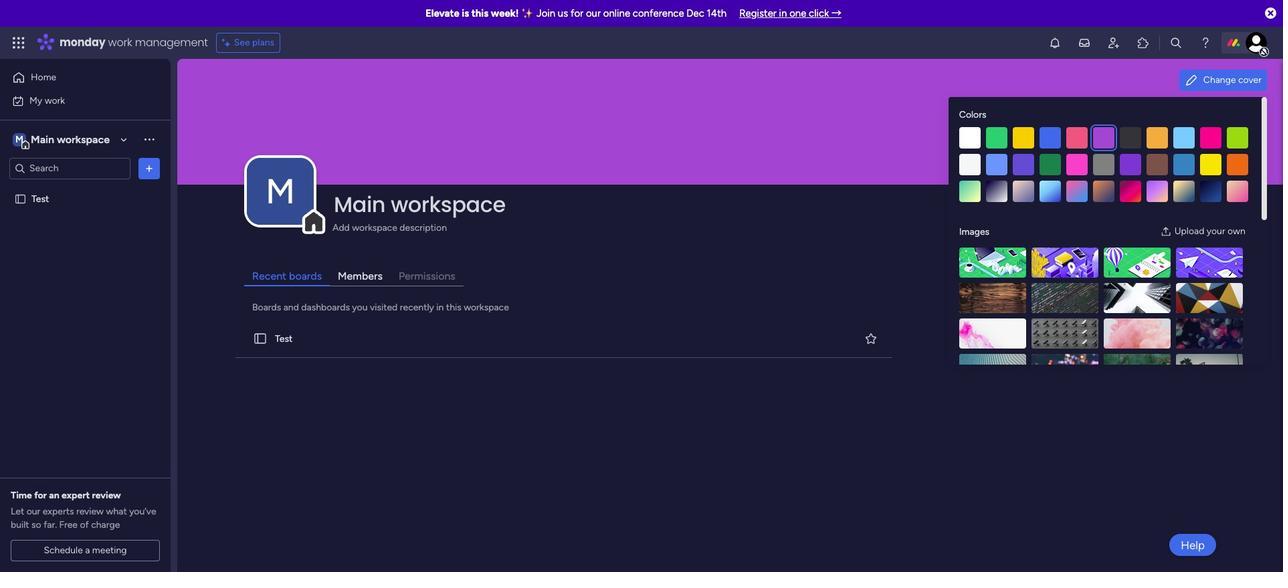 Task type: locate. For each thing, give the bounding box(es) containing it.
0 vertical spatial in
[[779, 7, 787, 19]]

0 vertical spatial main
[[31, 133, 54, 146]]

help button
[[1170, 534, 1217, 556]]

our up so
[[27, 506, 40, 517]]

our
[[586, 7, 601, 19], [27, 506, 40, 517]]

1 horizontal spatial in
[[779, 7, 787, 19]]

test inside test link
[[275, 333, 293, 344]]

1 vertical spatial public board image
[[253, 331, 268, 346]]

work for my
[[45, 95, 65, 106]]

boards
[[289, 270, 322, 282]]

home button
[[8, 67, 144, 88]]

option
[[0, 187, 171, 189]]

help
[[1181, 538, 1205, 552]]

test down search in workspace field
[[31, 193, 49, 204]]

main up add
[[334, 189, 386, 220]]

main down my work
[[31, 133, 54, 146]]

0 horizontal spatial main
[[31, 133, 54, 146]]

options image
[[143, 162, 156, 175]]

select product image
[[12, 36, 25, 50]]

this right is
[[472, 7, 489, 19]]

plans
[[252, 37, 274, 48]]

1 horizontal spatial test
[[275, 333, 293, 344]]

1 vertical spatial this
[[446, 302, 462, 313]]

test for rightmost public board image
[[275, 333, 293, 344]]

main workspace
[[31, 133, 110, 146], [334, 189, 506, 220]]

test link
[[233, 320, 895, 358]]

description
[[400, 222, 447, 234]]

review up what
[[92, 490, 121, 501]]

0 horizontal spatial workspace image
[[13, 132, 26, 147]]

in right recently
[[437, 302, 444, 313]]

you've
[[129, 506, 156, 517]]

test inside test list box
[[31, 193, 49, 204]]

0 horizontal spatial test
[[31, 193, 49, 204]]

conference
[[633, 7, 684, 19]]

0 horizontal spatial in
[[437, 302, 444, 313]]

home
[[31, 72, 56, 83]]

1 vertical spatial test
[[275, 333, 293, 344]]

change
[[1204, 74, 1236, 86]]

join
[[537, 7, 556, 19]]

1 vertical spatial our
[[27, 506, 40, 517]]

management
[[135, 35, 208, 50]]

1 vertical spatial for
[[34, 490, 47, 501]]

work right my
[[45, 95, 65, 106]]

review up of
[[76, 506, 104, 517]]

boards and dashboards you visited recently in this workspace
[[252, 302, 509, 313]]

0 horizontal spatial work
[[45, 95, 65, 106]]

for
[[571, 7, 584, 19], [34, 490, 47, 501]]

click
[[809, 7, 829, 19]]

0 vertical spatial public board image
[[14, 192, 27, 205]]

0 horizontal spatial public board image
[[14, 192, 27, 205]]

review
[[92, 490, 121, 501], [76, 506, 104, 517]]

in left one
[[779, 7, 787, 19]]

main
[[31, 133, 54, 146], [334, 189, 386, 220]]

upload
[[1175, 226, 1205, 237]]

test
[[31, 193, 49, 204], [275, 333, 293, 344]]

main workspace up search in workspace field
[[31, 133, 110, 146]]

in
[[779, 7, 787, 19], [437, 302, 444, 313]]

public board image
[[14, 192, 27, 205], [253, 331, 268, 346]]

is
[[462, 7, 469, 19]]

1 horizontal spatial workspace image
[[247, 158, 314, 225]]

work right monday
[[108, 35, 132, 50]]

1 horizontal spatial work
[[108, 35, 132, 50]]

expert
[[62, 490, 90, 501]]

0 vertical spatial work
[[108, 35, 132, 50]]

m for the topmost workspace image
[[15, 134, 23, 145]]

0 vertical spatial this
[[472, 7, 489, 19]]

0 horizontal spatial main workspace
[[31, 133, 110, 146]]

test list box
[[0, 185, 171, 391]]

1 horizontal spatial this
[[472, 7, 489, 19]]

workspace image
[[13, 132, 26, 147], [247, 158, 314, 225]]

1 vertical spatial main
[[334, 189, 386, 220]]

m inside dropdown button
[[266, 171, 295, 212]]

0 horizontal spatial for
[[34, 490, 47, 501]]

test down and
[[275, 333, 293, 344]]

workspace options image
[[143, 133, 156, 146]]

m
[[15, 134, 23, 145], [266, 171, 295, 212]]

for right us
[[571, 7, 584, 19]]

1 horizontal spatial public board image
[[253, 331, 268, 346]]

schedule a meeting button
[[11, 540, 160, 561]]

for left an
[[34, 490, 47, 501]]

photo icon image
[[1161, 226, 1172, 237]]

dashboards
[[301, 302, 350, 313]]

boards
[[252, 302, 281, 313]]

my
[[29, 95, 42, 106]]

workspace
[[57, 133, 110, 146], [391, 189, 506, 220], [352, 222, 397, 234], [464, 302, 509, 313]]

1 vertical spatial work
[[45, 95, 65, 106]]

our left online in the top left of the page
[[586, 7, 601, 19]]

recent
[[252, 270, 286, 282]]

register in one click →
[[740, 7, 842, 19]]

0 horizontal spatial m
[[15, 134, 23, 145]]

0 vertical spatial test
[[31, 193, 49, 204]]

1 vertical spatial workspace image
[[247, 158, 314, 225]]

register
[[740, 7, 777, 19]]

m inside workspace selection element
[[15, 134, 23, 145]]

see plans
[[234, 37, 274, 48]]

dec
[[687, 7, 705, 19]]

online
[[603, 7, 630, 19]]

colors
[[960, 109, 987, 120]]

work for monday
[[108, 35, 132, 50]]

1 vertical spatial in
[[437, 302, 444, 313]]

main workspace up description
[[334, 189, 506, 220]]

this
[[472, 7, 489, 19], [446, 302, 462, 313]]

experts
[[43, 506, 74, 517]]

1 horizontal spatial m
[[266, 171, 295, 212]]

1 horizontal spatial for
[[571, 7, 584, 19]]

0 vertical spatial m
[[15, 134, 23, 145]]

0 vertical spatial for
[[571, 7, 584, 19]]

0 vertical spatial our
[[586, 7, 601, 19]]

0 horizontal spatial our
[[27, 506, 40, 517]]

this right recently
[[446, 302, 462, 313]]

1 horizontal spatial main workspace
[[334, 189, 506, 220]]

work
[[108, 35, 132, 50], [45, 95, 65, 106]]

schedule
[[44, 545, 83, 556]]

1 horizontal spatial main
[[334, 189, 386, 220]]

so
[[31, 519, 41, 531]]

1 vertical spatial main workspace
[[334, 189, 506, 220]]

built
[[11, 519, 29, 531]]

0 vertical spatial main workspace
[[31, 133, 110, 146]]

1 vertical spatial m
[[266, 171, 295, 212]]

work inside button
[[45, 95, 65, 106]]

Main workspace field
[[331, 189, 1229, 220]]

cover
[[1239, 74, 1262, 86]]

our inside time for an expert review let our experts review what you've built so far. free of charge
[[27, 506, 40, 517]]

main workspace inside workspace selection element
[[31, 133, 110, 146]]



Task type: vqa. For each thing, say whether or not it's contained in the screenshot.
top our
yes



Task type: describe. For each thing, give the bounding box(es) containing it.
main inside workspace selection element
[[31, 133, 54, 146]]

recent boards
[[252, 270, 322, 282]]

one
[[790, 7, 807, 19]]

permissions
[[399, 270, 456, 282]]

notifications image
[[1049, 36, 1062, 50]]

my work button
[[8, 90, 144, 111]]

schedule a meeting
[[44, 545, 127, 556]]

invite members image
[[1108, 36, 1121, 50]]

add to favorites image
[[864, 332, 878, 345]]

1 horizontal spatial our
[[586, 7, 601, 19]]

an
[[49, 490, 59, 501]]

search everything image
[[1170, 36, 1183, 50]]

apps image
[[1137, 36, 1150, 50]]

week!
[[491, 7, 519, 19]]

time for an expert review let our experts review what you've built so far. free of charge
[[11, 490, 156, 531]]

elevate
[[426, 7, 460, 19]]

visited
[[370, 302, 398, 313]]

upload your own
[[1175, 226, 1246, 237]]

time
[[11, 490, 32, 501]]

us
[[558, 7, 568, 19]]

change cover button
[[1180, 70, 1267, 91]]

workspace selection element
[[13, 131, 112, 149]]

a
[[85, 545, 90, 556]]

recently
[[400, 302, 434, 313]]

and
[[284, 302, 299, 313]]

free
[[59, 519, 78, 531]]

m button
[[247, 158, 314, 225]]

register in one click → link
[[740, 7, 842, 19]]

monday
[[60, 35, 105, 50]]

help image
[[1199, 36, 1213, 50]]

brad klo image
[[1246, 32, 1267, 54]]

you
[[352, 302, 368, 313]]

change cover
[[1204, 74, 1262, 86]]

elevate is this week! ✨ join us for our online conference dec 14th
[[426, 7, 727, 19]]

1 vertical spatial review
[[76, 506, 104, 517]]

for inside time for an expert review let our experts review what you've built so far. free of charge
[[34, 490, 47, 501]]

test for public board image inside test list box
[[31, 193, 49, 204]]

upload your own button
[[1155, 221, 1251, 242]]

meeting
[[92, 545, 127, 556]]

add workspace description
[[333, 222, 447, 234]]

inbox image
[[1078, 36, 1091, 50]]

monday work management
[[60, 35, 208, 50]]

public board image inside test list box
[[14, 192, 27, 205]]

own
[[1228, 226, 1246, 237]]

0 vertical spatial review
[[92, 490, 121, 501]]

what
[[106, 506, 127, 517]]

→
[[832, 7, 842, 19]]

of
[[80, 519, 89, 531]]

my work
[[29, 95, 65, 106]]

let
[[11, 506, 24, 517]]

see plans button
[[216, 33, 280, 53]]

your
[[1207, 226, 1226, 237]]

Search in workspace field
[[28, 161, 112, 176]]

members
[[338, 270, 383, 282]]

images
[[960, 226, 990, 237]]

✨
[[521, 7, 534, 19]]

0 vertical spatial workspace image
[[13, 132, 26, 147]]

charge
[[91, 519, 120, 531]]

14th
[[707, 7, 727, 19]]

see
[[234, 37, 250, 48]]

0 horizontal spatial this
[[446, 302, 462, 313]]

far.
[[44, 519, 57, 531]]

add
[[333, 222, 350, 234]]

m for the right workspace image
[[266, 171, 295, 212]]



